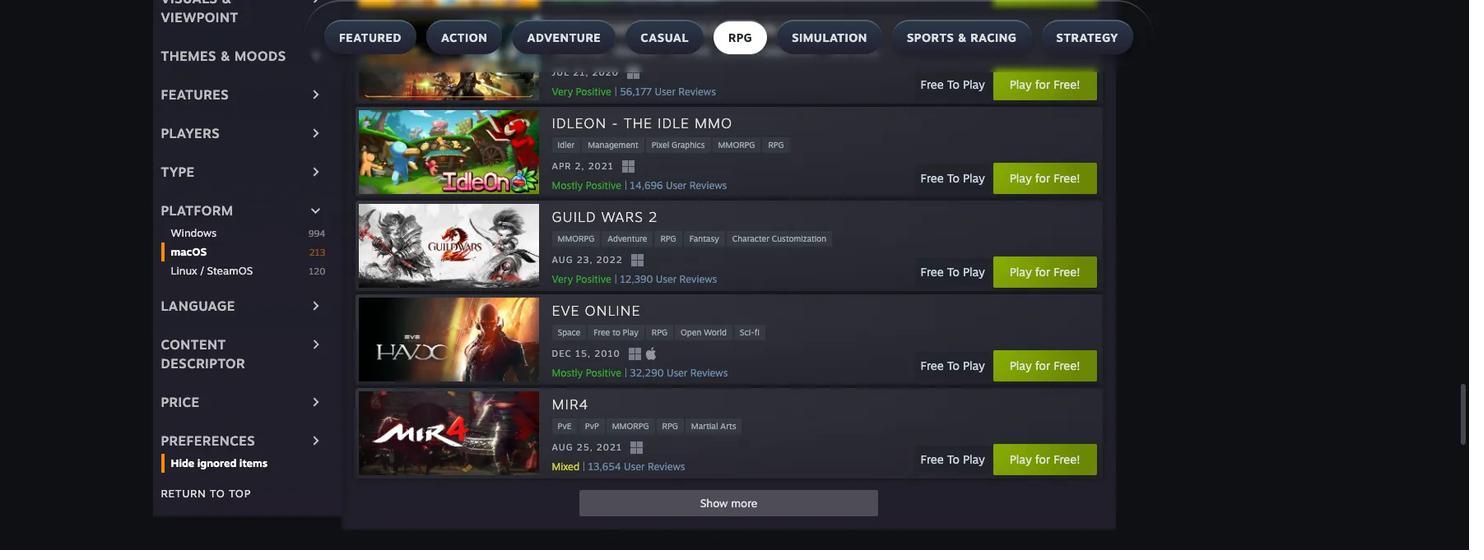 Task type: locate. For each thing, give the bounding box(es) containing it.
hide ignored items
[[171, 457, 268, 470]]

1 vertical spatial open world
[[681, 327, 727, 337]]

user right 56,177
[[655, 85, 676, 98]]

2 vertical spatial &
[[220, 47, 231, 64]]

2 horizontal spatial to
[[613, 327, 621, 337]]

to down online
[[613, 327, 621, 337]]

4 free to play from the top
[[921, 359, 985, 373]]

character customization down republic™
[[722, 46, 816, 56]]

free! for online
[[1054, 359, 1080, 373]]

2021 right the 2,
[[588, 161, 614, 172]]

positive
[[576, 85, 611, 98], [586, 179, 622, 191], [576, 273, 611, 285], [586, 367, 622, 379]]

23,
[[577, 254, 593, 266]]

0 horizontal spatial the
[[624, 114, 653, 131]]

to left top
[[210, 487, 225, 500]]

& up viewpoint
[[222, 0, 232, 6]]

free to play up 21,
[[558, 46, 603, 56]]

4 free! from the top
[[1054, 359, 1080, 373]]

players
[[161, 125, 220, 141]]

free for mir4
[[921, 453, 944, 467]]

free to play
[[921, 77, 985, 91], [921, 171, 985, 185], [921, 265, 985, 279], [921, 359, 985, 373], [921, 453, 985, 467]]

1 vertical spatial open
[[681, 327, 702, 337]]

0 horizontal spatial open world
[[681, 327, 727, 337]]

very for guild wars 2
[[552, 273, 573, 285]]

0 vertical spatial character
[[722, 46, 759, 56]]

free for eve online
[[921, 359, 944, 373]]

eve online link
[[552, 301, 641, 322]]

play for free! for wars
[[1010, 265, 1080, 279]]

0 horizontal spatial open world link
[[675, 325, 733, 340]]

1 vertical spatial aug
[[552, 442, 573, 454]]

& inside visuals & viewpoint
[[222, 0, 232, 6]]

| left 56,177
[[615, 85, 617, 98]]

4 for from the top
[[1035, 359, 1051, 373]]

graphics
[[672, 140, 705, 150]]

character for character customization link to the top
[[722, 46, 759, 56]]

world down "simulation"
[[853, 46, 875, 56]]

| left 14,696
[[625, 179, 627, 191]]

aug left "23,"
[[552, 254, 573, 266]]

positive down aug 23, 2022
[[576, 273, 611, 285]]

character down republic™
[[722, 46, 759, 56]]

3 free to play from the top
[[921, 265, 985, 279]]

multiplayer link
[[610, 43, 664, 59]]

mmorpg for mmorpg link underneath mmo
[[718, 140, 755, 150]]

1 mostly from the top
[[552, 179, 583, 191]]

play for free! for -
[[1010, 171, 1080, 185]]

| for online
[[625, 367, 627, 379]]

to for guild wars 2
[[947, 265, 960, 279]]

themes
[[161, 47, 216, 64]]

content descriptor
[[161, 336, 245, 372]]

1 vertical spatial character
[[732, 233, 770, 243]]

& left racing
[[958, 30, 967, 44]]

hide
[[171, 457, 195, 470]]

0 vertical spatial 2021
[[588, 161, 614, 172]]

1 vertical spatial adventure
[[608, 233, 647, 243]]

reviews down fantasy link
[[680, 273, 717, 285]]

play for free!
[[1010, 77, 1080, 91], [1010, 171, 1080, 185], [1010, 265, 1080, 279], [1010, 359, 1080, 373], [1010, 453, 1080, 467]]

character for bottommost character customization link
[[732, 233, 770, 243]]

for for wars™:
[[1035, 77, 1051, 91]]

martial
[[691, 421, 718, 431]]

1 free! from the top
[[1054, 77, 1080, 91]]

character
[[722, 46, 759, 56], [732, 233, 770, 243]]

adventure
[[527, 30, 601, 44], [608, 233, 647, 243]]

0 vertical spatial &
[[222, 0, 232, 6]]

to for mir4
[[947, 453, 960, 467]]

4 play for free! from the top
[[1010, 359, 1080, 373]]

0 horizontal spatial open
[[681, 327, 702, 337]]

open down "simulation"
[[829, 46, 850, 56]]

pve link
[[552, 419, 578, 434]]

positive for wars™:
[[576, 85, 611, 98]]

free to play for the bottom free to play link
[[594, 327, 639, 337]]

1 vertical spatial &
[[958, 30, 967, 44]]

reviews for -
[[690, 179, 727, 191]]

mmorpg link down mmo
[[713, 137, 761, 153]]

world left sci-
[[704, 327, 727, 337]]

0 vertical spatial free to play
[[558, 46, 603, 56]]

1 vertical spatial mostly
[[552, 367, 583, 379]]

dec 15, 2010
[[552, 348, 621, 360]]

15,
[[575, 348, 591, 360]]

free to play for the top free to play link
[[558, 46, 603, 56]]

0 vertical spatial customization
[[761, 46, 816, 56]]

2021 up 13,654
[[597, 442, 622, 454]]

user
[[655, 85, 676, 98], [666, 179, 687, 191], [656, 273, 677, 285], [667, 367, 688, 379], [624, 461, 645, 473]]

very down jul
[[552, 85, 573, 98]]

user right 32,290
[[667, 367, 688, 379]]

1 horizontal spatial open
[[829, 46, 850, 56]]

0 vertical spatial character customization link
[[716, 43, 822, 59]]

character customization link
[[716, 43, 822, 59], [727, 231, 832, 247]]

13,654
[[588, 461, 621, 473]]

idle
[[658, 114, 690, 131]]

return to top
[[161, 487, 251, 500]]

very down aug 23, 2022
[[552, 273, 573, 285]]

mixed | 13,654 user reviews
[[552, 461, 685, 473]]

open left sci-
[[681, 327, 702, 337]]

multiplayer
[[616, 46, 659, 56]]

character customization link right fantasy link
[[727, 231, 832, 247]]

to for idleon - the idle mmo
[[947, 171, 960, 185]]

free to play down online
[[594, 327, 639, 337]]

user for online
[[667, 367, 688, 379]]

1 vertical spatial free to play
[[594, 327, 639, 337]]

idler link
[[552, 137, 580, 153]]

idleon
[[552, 114, 607, 131]]

56,177
[[620, 85, 652, 98]]

star
[[552, 20, 588, 38]]

idleon - the idle mmo image
[[359, 110, 539, 194]]

0 vertical spatial open world link
[[824, 43, 881, 59]]

1 horizontal spatial world
[[853, 46, 875, 56]]

to for eve online
[[947, 359, 960, 373]]

content
[[161, 336, 226, 353]]

| down 2022
[[615, 273, 617, 285]]

1 for from the top
[[1035, 77, 1051, 91]]

pixel
[[652, 140, 669, 150]]

mostly down apr
[[552, 179, 583, 191]]

1 vertical spatial character customization
[[732, 233, 827, 243]]

1 play for free! from the top
[[1010, 77, 1080, 91]]

0 vertical spatial mostly
[[552, 179, 583, 191]]

pvp
[[585, 421, 599, 431]]

3 to from the top
[[947, 265, 960, 279]]

open
[[829, 46, 850, 56], [681, 327, 702, 337]]

open world link left the sports
[[824, 43, 881, 59]]

free to play link up 21,
[[552, 43, 608, 59]]

visuals
[[161, 0, 218, 6]]

casual
[[641, 30, 689, 44]]

1 vertical spatial the
[[624, 114, 653, 131]]

free for idleon - the idle mmo
[[921, 171, 944, 185]]

& for sports
[[958, 30, 967, 44]]

apr
[[552, 161, 572, 172]]

free to play for eve online
[[921, 359, 985, 373]]

1 very from the top
[[552, 85, 573, 98]]

1 horizontal spatial open world
[[829, 46, 875, 56]]

user right 14,696
[[666, 179, 687, 191]]

| left 32,290
[[625, 367, 627, 379]]

2 free to play from the top
[[921, 171, 985, 185]]

2 very from the top
[[552, 273, 573, 285]]

wars
[[602, 208, 644, 225]]

open world left sci-
[[681, 327, 727, 337]]

/
[[200, 264, 204, 277]]

3 free! from the top
[[1054, 265, 1080, 279]]

user right 12,390
[[656, 273, 677, 285]]

very
[[552, 85, 573, 98], [552, 273, 573, 285]]

0 vertical spatial free to play link
[[552, 43, 608, 59]]

0 vertical spatial the
[[657, 20, 686, 38]]

positive down apr 2, 2021
[[586, 179, 622, 191]]

play for free! for online
[[1010, 359, 1080, 373]]

2 for from the top
[[1035, 171, 1051, 185]]

mmorpg down mmo
[[718, 140, 755, 150]]

994
[[308, 228, 326, 239]]

mostly for idleon
[[552, 179, 583, 191]]

0 vertical spatial open world
[[829, 46, 875, 56]]

user right 13,654
[[624, 461, 645, 473]]

free! for wars™:
[[1054, 77, 1080, 91]]

mir4 link
[[552, 395, 589, 415]]

&
[[222, 0, 232, 6], [958, 30, 967, 44], [220, 47, 231, 64]]

free to play
[[558, 46, 603, 56], [594, 327, 639, 337]]

open world link
[[824, 43, 881, 59], [675, 325, 733, 340]]

5 to from the top
[[947, 453, 960, 467]]

0 vertical spatial very
[[552, 85, 573, 98]]

pve
[[558, 421, 572, 431]]

1 vertical spatial very
[[552, 273, 573, 285]]

25,
[[577, 442, 593, 454]]

0 horizontal spatial to
[[210, 487, 225, 500]]

positive down jul 21, 2020
[[576, 85, 611, 98]]

2 to from the top
[[947, 171, 960, 185]]

0 vertical spatial to
[[577, 46, 585, 56]]

| for -
[[625, 179, 627, 191]]

0 vertical spatial character customization
[[722, 46, 816, 56]]

character customization
[[722, 46, 816, 56], [732, 233, 827, 243]]

2 free! from the top
[[1054, 171, 1080, 185]]

reviews
[[679, 85, 716, 98], [690, 179, 727, 191], [680, 273, 717, 285], [690, 367, 728, 379], [648, 461, 685, 473]]

the
[[657, 20, 686, 38], [624, 114, 653, 131]]

wars™:
[[593, 20, 652, 38]]

4 to from the top
[[947, 359, 960, 373]]

adventure down wars
[[608, 233, 647, 243]]

2 mostly from the top
[[552, 367, 583, 379]]

free to play link down online
[[588, 325, 644, 340]]

mostly down "dec"
[[552, 367, 583, 379]]

120
[[309, 266, 326, 277]]

5 for from the top
[[1035, 453, 1051, 467]]

0 vertical spatial aug
[[552, 254, 573, 266]]

1 vertical spatial 2021
[[597, 442, 622, 454]]

reviews for online
[[690, 367, 728, 379]]

1 vertical spatial free to play link
[[588, 325, 644, 340]]

reviews up mmo
[[679, 85, 716, 98]]

mmorpg right pvp
[[612, 421, 649, 431]]

& left moods
[[220, 47, 231, 64]]

to up 21,
[[577, 46, 585, 56]]

star wars™: the old republic™ image
[[359, 16, 539, 100]]

the right -
[[624, 114, 653, 131]]

reviews down graphics
[[690, 179, 727, 191]]

features
[[161, 86, 229, 103]]

republic™
[[726, 20, 809, 38]]

jul
[[552, 67, 570, 78]]

aug for guild wars 2
[[552, 254, 573, 266]]

1 vertical spatial world
[[704, 327, 727, 337]]

3 for from the top
[[1035, 265, 1051, 279]]

1 to from the top
[[947, 77, 960, 91]]

positive down 2010 at the bottom left of the page
[[586, 367, 622, 379]]

fantasy link
[[684, 231, 725, 247]]

3 play for free! from the top
[[1010, 265, 1080, 279]]

0 vertical spatial world
[[853, 46, 875, 56]]

aug 23, 2022
[[552, 254, 623, 266]]

mmorpg down star wars™: the old republic™ link
[[672, 46, 709, 56]]

5 free to play from the top
[[921, 453, 985, 467]]

0 horizontal spatial adventure
[[527, 30, 601, 44]]

rpg link
[[763, 137, 790, 153], [655, 231, 682, 247], [646, 325, 673, 340], [657, 419, 684, 434]]

positive for online
[[586, 367, 622, 379]]

mixed
[[552, 461, 580, 473]]

open world down "simulation"
[[829, 46, 875, 56]]

free
[[558, 46, 574, 56], [921, 77, 944, 91], [921, 171, 944, 185], [921, 265, 944, 279], [594, 327, 610, 337], [921, 359, 944, 373], [921, 453, 944, 467]]

open world
[[829, 46, 875, 56], [681, 327, 727, 337]]

mmorpg down guild
[[558, 233, 595, 243]]

mostly for eve
[[552, 367, 583, 379]]

character customization right fantasy
[[732, 233, 827, 243]]

1 aug from the top
[[552, 254, 573, 266]]

2 play for free! from the top
[[1010, 171, 1080, 185]]

the left old
[[657, 20, 686, 38]]

2020
[[592, 67, 619, 78]]

mmorpg
[[672, 46, 709, 56], [718, 140, 755, 150], [558, 233, 595, 243], [612, 421, 649, 431]]

| for wars
[[615, 273, 617, 285]]

rpg
[[728, 30, 753, 44], [768, 140, 784, 150], [661, 233, 676, 243], [652, 327, 668, 337], [662, 421, 678, 431]]

eve online
[[552, 302, 641, 319]]

play
[[587, 46, 603, 56], [963, 77, 985, 91], [1010, 77, 1032, 91], [963, 171, 985, 185], [1010, 171, 1032, 185], [963, 265, 985, 279], [1010, 265, 1032, 279], [623, 327, 639, 337], [963, 359, 985, 373], [1010, 359, 1032, 373], [963, 453, 985, 467], [1010, 453, 1032, 467]]

character right fantasy
[[732, 233, 770, 243]]

2 vertical spatial to
[[210, 487, 225, 500]]

adventure up jul
[[527, 30, 601, 44]]

2 aug from the top
[[552, 442, 573, 454]]

positive for wars
[[576, 273, 611, 285]]

reviews up martial
[[690, 367, 728, 379]]

open world link left sci-
[[675, 325, 733, 340]]

1 horizontal spatial the
[[657, 20, 686, 38]]

language
[[161, 298, 235, 314]]

show more
[[700, 497, 758, 510]]

to for star wars™: the old republic™
[[947, 77, 960, 91]]

character customization link down republic™
[[716, 43, 822, 59]]

viewpoint
[[161, 9, 238, 25]]

free!
[[1054, 77, 1080, 91], [1054, 171, 1080, 185], [1054, 265, 1080, 279], [1054, 359, 1080, 373], [1054, 453, 1080, 467]]

1 free to play from the top
[[921, 77, 985, 91]]

mir4
[[552, 396, 589, 413]]

aug up mixed
[[552, 442, 573, 454]]

windows
[[171, 226, 217, 239]]



Task type: vqa. For each thing, say whether or not it's contained in the screenshot.


Task type: describe. For each thing, give the bounding box(es) containing it.
hide ignored items link
[[171, 456, 326, 471]]

mostly positive | 14,696 user reviews
[[552, 179, 727, 191]]

14,696
[[630, 179, 663, 191]]

1 vertical spatial to
[[613, 327, 621, 337]]

mmorpg for mmorpg link under guild
[[558, 233, 595, 243]]

1 horizontal spatial adventure
[[608, 233, 647, 243]]

1 vertical spatial customization
[[772, 233, 827, 243]]

eve online image
[[359, 298, 539, 382]]

arts
[[721, 421, 736, 431]]

the for old
[[657, 20, 686, 38]]

0 vertical spatial adventure
[[527, 30, 601, 44]]

the for idle
[[624, 114, 653, 131]]

mmorpg for mmorpg link underneath star wars™: the old republic™ link
[[672, 46, 709, 56]]

character customization for bottommost character customization link
[[732, 233, 827, 243]]

windows link
[[171, 225, 308, 241]]

0 horizontal spatial world
[[704, 327, 727, 337]]

sports & racing
[[907, 30, 1017, 44]]

idler
[[558, 140, 575, 150]]

mostly positive | 32,290 user reviews
[[552, 367, 728, 379]]

online
[[585, 302, 641, 319]]

mir4 image
[[359, 392, 539, 476]]

reviews right 13,654
[[648, 461, 685, 473]]

pvp link
[[579, 419, 605, 434]]

linux / steamos
[[171, 264, 253, 277]]

aug for mir4
[[552, 442, 573, 454]]

show
[[700, 497, 728, 510]]

& for visuals
[[222, 0, 232, 6]]

descriptor
[[161, 355, 245, 372]]

guild wars 2
[[552, 208, 658, 225]]

dec
[[552, 348, 572, 360]]

idleon - the idle mmo
[[552, 114, 733, 131]]

moods
[[235, 47, 286, 64]]

mmorpg link down guild
[[552, 231, 600, 247]]

visuals & viewpoint
[[161, 0, 238, 25]]

free! for -
[[1054, 171, 1080, 185]]

play for free! for wars™:
[[1010, 77, 1080, 91]]

reviews for wars
[[680, 273, 717, 285]]

idleon - the idle mmo link
[[552, 113, 733, 134]]

1 vertical spatial character customization link
[[727, 231, 832, 247]]

macos
[[171, 245, 207, 258]]

2021 for idleon - the idle mmo
[[588, 161, 614, 172]]

2022
[[596, 254, 623, 266]]

racing
[[971, 30, 1017, 44]]

very positive | 12,390 user reviews
[[552, 273, 717, 285]]

free to play for star wars™: the old republic™
[[921, 77, 985, 91]]

preferences
[[161, 433, 255, 449]]

linux / steamos link
[[171, 263, 309, 279]]

user for -
[[666, 179, 687, 191]]

simulation
[[792, 30, 868, 44]]

for for wars
[[1035, 265, 1051, 279]]

action
[[441, 30, 488, 44]]

sci-fi
[[740, 327, 760, 337]]

top
[[229, 487, 251, 500]]

sci-fi link
[[734, 325, 766, 340]]

0 vertical spatial open
[[829, 46, 850, 56]]

for for online
[[1035, 359, 1051, 373]]

pixel graphics link
[[646, 137, 711, 153]]

mmorpg for mmorpg link right of pvp link
[[612, 421, 649, 431]]

1 horizontal spatial open world link
[[824, 43, 881, 59]]

2021 for mir4
[[597, 442, 622, 454]]

free to play for idleon - the idle mmo
[[921, 171, 985, 185]]

positive for -
[[586, 179, 622, 191]]

sci-
[[740, 327, 755, 337]]

1 horizontal spatial to
[[577, 46, 585, 56]]

1 vertical spatial open world link
[[675, 325, 733, 340]]

platform
[[161, 202, 233, 219]]

space link
[[552, 325, 586, 340]]

aug 25, 2021
[[552, 442, 622, 454]]

very for star wars™: the old republic™
[[552, 85, 573, 98]]

guild wars 2 link
[[552, 207, 658, 228]]

old
[[691, 20, 721, 38]]

guild
[[552, 208, 597, 225]]

32,290
[[630, 367, 664, 379]]

guild wars 2 image
[[359, 204, 539, 288]]

free to play for guild wars 2
[[921, 265, 985, 279]]

adventure link
[[602, 231, 653, 247]]

star wars™: the old republic™ link
[[552, 19, 809, 40]]

2010
[[595, 348, 621, 360]]

free! for wars
[[1054, 265, 1080, 279]]

mmo
[[695, 114, 733, 131]]

apr 2, 2021
[[552, 161, 614, 172]]

for for -
[[1035, 171, 1051, 185]]

mmorpg link right pvp link
[[607, 419, 655, 434]]

fantasy
[[690, 233, 719, 243]]

mmorpg link down star wars™: the old republic™ link
[[666, 43, 715, 59]]

user for wars™:
[[655, 85, 676, 98]]

strategy
[[1057, 30, 1119, 44]]

free for guild wars 2
[[921, 265, 944, 279]]

user for wars
[[656, 273, 677, 285]]

very positive | 56,177 user reviews
[[552, 85, 716, 98]]

star wars™: the old republic™
[[552, 20, 809, 38]]

free to play for mir4
[[921, 453, 985, 467]]

steamos
[[207, 264, 253, 277]]

jul 21, 2020
[[552, 67, 619, 78]]

5 free! from the top
[[1054, 453, 1080, 467]]

linux
[[171, 264, 197, 277]]

themes & moods
[[161, 47, 286, 64]]

213
[[309, 247, 326, 258]]

| for wars™:
[[615, 85, 617, 98]]

5 play for free! from the top
[[1010, 453, 1080, 467]]

type
[[161, 164, 195, 180]]

space
[[558, 327, 581, 337]]

management
[[588, 140, 639, 150]]

management link
[[582, 137, 644, 153]]

macos link
[[171, 244, 309, 260]]

show more button
[[579, 490, 878, 517]]

more
[[731, 497, 758, 510]]

& for themes
[[220, 47, 231, 64]]

eve
[[552, 302, 580, 319]]

| right mixed
[[583, 461, 585, 473]]

free for star wars™: the old republic™
[[921, 77, 944, 91]]

sports
[[907, 30, 955, 44]]

21,
[[573, 67, 589, 78]]

return to top link
[[161, 487, 251, 500]]

character customization for character customization link to the top
[[722, 46, 816, 56]]

price
[[161, 394, 200, 410]]

reviews for wars™:
[[679, 85, 716, 98]]

fi
[[755, 327, 760, 337]]

yu-gi-oh! duel links image
[[359, 0, 539, 6]]



